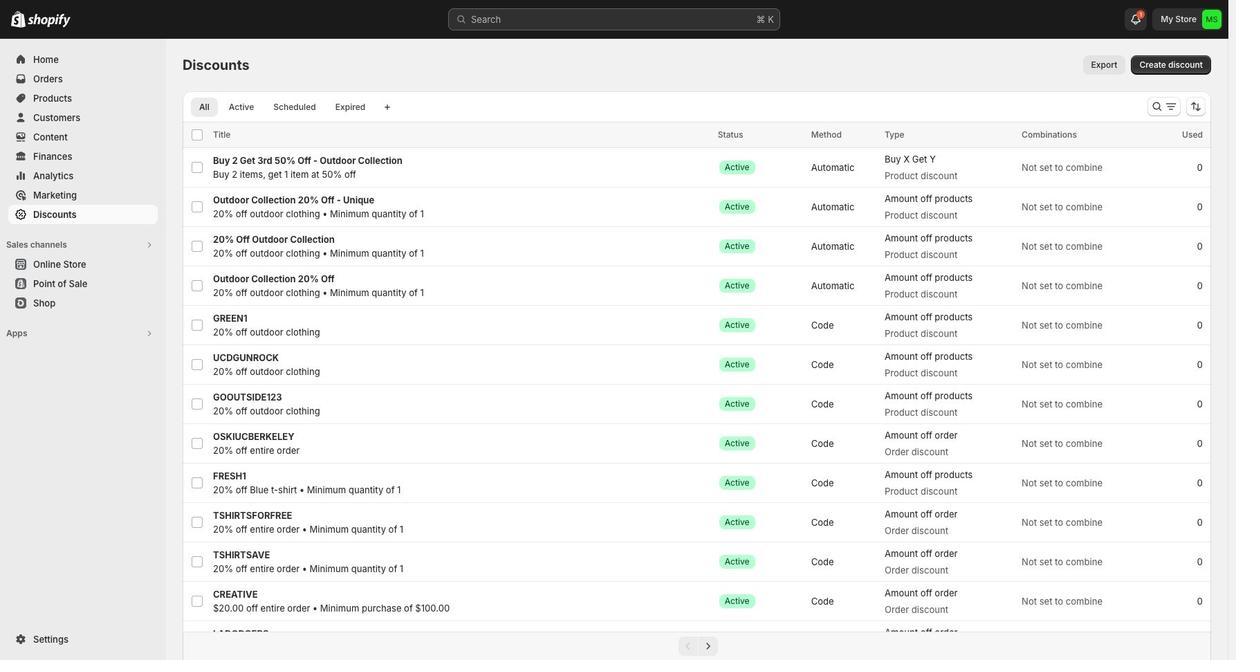 Task type: vqa. For each thing, say whether or not it's contained in the screenshot.
Settings at the bottom of page
no



Task type: describe. For each thing, give the bounding box(es) containing it.
pagination element
[[183, 632, 1212, 660]]

1 horizontal spatial shopify image
[[28, 14, 71, 28]]



Task type: locate. For each thing, give the bounding box(es) containing it.
shopify image
[[11, 11, 26, 28], [28, 14, 71, 28]]

my store image
[[1203, 10, 1222, 29]]

0 horizontal spatial shopify image
[[11, 11, 26, 28]]

tab list
[[188, 97, 377, 117]]



